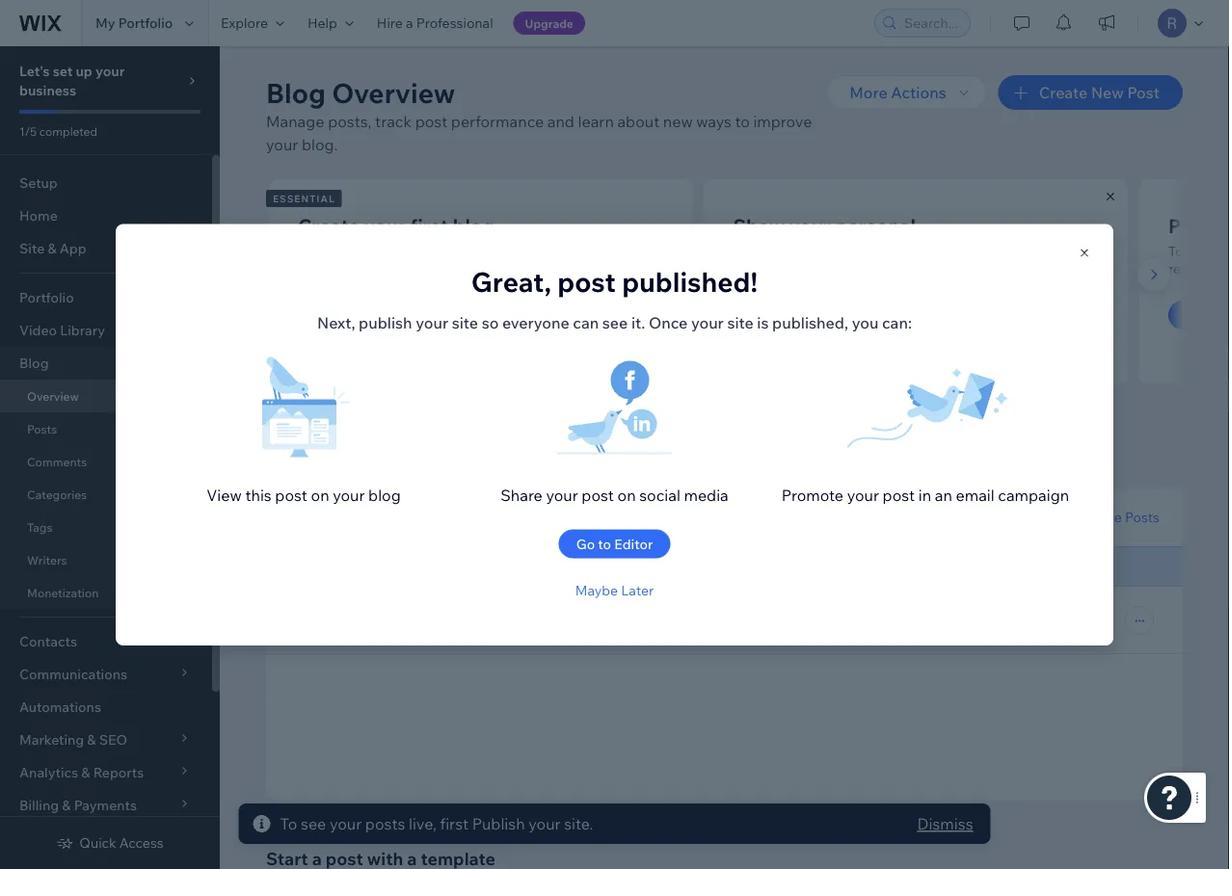 Task type: describe. For each thing, give the bounding box(es) containing it.
editor for go to editor
[[615, 536, 653, 552]]

let's set up your business
[[19, 63, 125, 99]]

view
[[207, 485, 242, 505]]

blog overview manage posts, track post performance and learn about new ways to improve your blog.
[[266, 76, 812, 154]]

0 vertical spatial see
[[603, 313, 628, 332]]

posts link
[[0, 413, 212, 446]]

to see your posts live, first publish your site.
[[280, 815, 594, 834]]

your up world
[[364, 214, 406, 238]]

this
[[245, 485, 272, 505]]

publish to make y
[[1169, 214, 1230, 295]]

overview inside sidebar element
[[27, 389, 79, 404]]

setup link
[[0, 167, 212, 200]]

style
[[733, 237, 779, 261]]

1 site from the left
[[452, 313, 478, 332]]

customize in editor
[[751, 312, 875, 329]]

explore
[[221, 14, 268, 31]]

you
[[852, 313, 879, 332]]

and inside the essential create your first blog post say hello to the world and let readers know what your blog is all about. create post
[[436, 266, 460, 283]]

go to editor button
[[559, 530, 671, 559]]

access
[[119, 835, 164, 852]]

live,
[[409, 815, 437, 834]]

on for social
[[618, 485, 636, 505]]

post up last
[[275, 485, 308, 505]]

once
[[649, 313, 688, 332]]

your right track
[[316, 431, 353, 452]]

monetization
[[27, 586, 99, 600]]

maybe later
[[576, 582, 654, 599]]

posts inside button
[[1126, 509, 1160, 526]]

set
[[53, 63, 73, 80]]

1 horizontal spatial is
[[757, 313, 769, 332]]

blog for blog overview manage posts, track post performance and learn about new ways to improve your blog.
[[266, 76, 326, 109]]

1/5
[[19, 124, 37, 138]]

your down world
[[420, 284, 448, 300]]

automations link
[[0, 692, 212, 724]]

home link
[[0, 200, 212, 232]]

performance
[[451, 112, 544, 131]]

campaign
[[999, 485, 1070, 505]]

everyone
[[502, 313, 570, 332]]

maybe
[[576, 582, 618, 599]]

new
[[663, 112, 693, 131]]

2 site from the left
[[728, 313, 754, 332]]

maybe later button
[[576, 582, 654, 600]]

writers
[[27, 553, 67, 568]]

manage posts button
[[1071, 509, 1160, 527]]

site.
[[564, 815, 594, 834]]

comments link
[[0, 446, 212, 478]]

a
[[406, 14, 413, 31]]

setup
[[19, 175, 58, 191]]

published
[[329, 507, 412, 529]]

posts for latest
[[408, 431, 454, 452]]

share your post on social media
[[501, 485, 729, 505]]

posts,
[[328, 112, 372, 131]]

readers
[[298, 284, 346, 300]]

see inside "alert"
[[301, 815, 326, 834]]

help
[[308, 14, 337, 31]]

an
[[935, 485, 953, 505]]

home
[[19, 207, 58, 224]]

to inside blog overview manage posts, track post performance and learn about new ways to improve your blog.
[[735, 112, 750, 131]]

about.
[[315, 301, 355, 318]]

what
[[386, 284, 416, 300]]

your right promote
[[847, 485, 880, 505]]

on for your
[[311, 485, 329, 505]]

track your latest posts
[[266, 431, 454, 452]]

track
[[266, 431, 312, 452]]

up
[[76, 63, 92, 80]]

portfolio
[[118, 14, 173, 31]]

show
[[733, 214, 785, 238]]

essential
[[273, 192, 335, 204]]

0 vertical spatial blog
[[453, 214, 495, 238]]

manage inside button
[[1071, 509, 1123, 526]]

great, post published!
[[471, 265, 758, 299]]

great,
[[471, 265, 552, 299]]

your up last published
[[333, 485, 365, 505]]

post up can
[[558, 265, 616, 299]]

overview inside blog overview manage posts, track post performance and learn about new ways to improve your blog.
[[332, 76, 455, 109]]

latest
[[357, 431, 404, 452]]

ways
[[697, 112, 732, 131]]

improve
[[754, 112, 812, 131]]

manage posts
[[1071, 509, 1160, 526]]

professional
[[416, 14, 493, 31]]

your left 'site.'
[[529, 815, 561, 834]]

hire a professional
[[377, 14, 493, 31]]

create inside button
[[1039, 83, 1088, 102]]

tags
[[27, 520, 53, 535]]

social
[[640, 485, 681, 505]]

hire
[[377, 14, 403, 31]]

the inside the essential create your first blog post say hello to the world and let readers know what your blog is all about. create post
[[374, 266, 395, 283]]

customize inside button
[[751, 312, 818, 329]]

share
[[501, 485, 543, 505]]

list containing create your first blog post
[[266, 179, 1230, 384]]

all
[[298, 301, 312, 318]]

learn
[[578, 112, 614, 131]]

promote your post in an email campaign
[[782, 485, 1070, 505]]

categories link
[[0, 478, 212, 511]]

manage inside blog overview manage posts, track post performance and learn about new ways to improve your blog.
[[266, 112, 325, 131]]

create new post button
[[999, 75, 1183, 110]]

first inside the essential create your first blog post say hello to the world and let readers know what your blog is all about. create post
[[410, 214, 449, 238]]

colors
[[872, 266, 910, 283]]

post inside the essential create your first blog post say hello to the world and let readers know what your blog is all about. create post
[[298, 237, 340, 261]]

post inside 'show your personal style customize the layout, colors and design of your post page.'
[[826, 284, 854, 300]]

is inside the essential create your first blog post say hello to the world and let readers know what your blog is all about. create post
[[482, 284, 492, 300]]

next, publish your site so everyone can see it. once your site is published, you can:
[[317, 313, 912, 332]]

post inside blog overview manage posts, track post performance and learn about new ways to improve your blog.
[[415, 112, 448, 131]]

your inside blog overview manage posts, track post performance and learn about new ways to improve your blog.
[[266, 135, 298, 154]]

post left an
[[883, 485, 915, 505]]

so
[[482, 313, 499, 332]]

go to editor
[[576, 536, 653, 552]]

in inside button
[[821, 312, 833, 329]]



Task type: locate. For each thing, give the bounding box(es) containing it.
blog up let
[[453, 214, 495, 238]]

it.
[[632, 313, 646, 332]]

your inside let's set up your business
[[95, 63, 125, 80]]

1 horizontal spatial see
[[603, 313, 628, 332]]

1 vertical spatial blog
[[19, 355, 49, 372]]

let
[[463, 266, 479, 283]]

quick
[[79, 835, 116, 852]]

my
[[95, 14, 115, 31]]

overview link
[[0, 380, 212, 413]]

is down design
[[757, 313, 769, 332]]

1 the from the left
[[374, 266, 395, 283]]

2 horizontal spatial and
[[913, 266, 937, 283]]

0 horizontal spatial to
[[280, 815, 297, 834]]

published!
[[622, 265, 758, 299]]

your left the blog.
[[266, 135, 298, 154]]

blog up the blog.
[[266, 76, 326, 109]]

0 vertical spatial to
[[1169, 243, 1184, 260]]

posts for your
[[365, 815, 405, 834]]

0 horizontal spatial posts
[[27, 422, 57, 436]]

editor inside button
[[615, 536, 653, 552]]

0 horizontal spatial blog
[[19, 355, 49, 372]]

1 vertical spatial first
[[440, 815, 469, 834]]

published,
[[773, 313, 849, 332]]

let's
[[19, 63, 50, 80]]

1 on from the left
[[311, 485, 329, 505]]

create
[[1039, 83, 1088, 102], [298, 214, 360, 238], [315, 312, 358, 329]]

1 vertical spatial in
[[919, 485, 932, 505]]

1 vertical spatial posts
[[365, 815, 405, 834]]

1 horizontal spatial blog
[[266, 76, 326, 109]]

publish inside "alert"
[[472, 815, 525, 834]]

first inside "alert"
[[440, 815, 469, 834]]

create left new
[[1039, 83, 1088, 102]]

blog
[[453, 214, 495, 238], [451, 284, 479, 300], [369, 485, 401, 505]]

quick access button
[[56, 835, 164, 853]]

create down readers on the top left of page
[[315, 312, 358, 329]]

of
[[779, 284, 792, 300]]

1 vertical spatial see
[[301, 815, 326, 834]]

0 vertical spatial manage
[[266, 112, 325, 131]]

overview down blog dropdown button
[[27, 389, 79, 404]]

upgrade button
[[514, 12, 585, 35]]

0 vertical spatial create
[[1039, 83, 1088, 102]]

site down design
[[728, 313, 754, 332]]

1 horizontal spatial to
[[598, 536, 612, 552]]

posts
[[408, 431, 454, 452], [365, 815, 405, 834]]

2 on from the left
[[618, 485, 636, 505]]

1 vertical spatial post
[[361, 312, 389, 329]]

1 vertical spatial editor
[[615, 536, 653, 552]]

your right the share
[[546, 485, 578, 505]]

0 horizontal spatial publish
[[472, 815, 525, 834]]

post down 'layout,'
[[826, 284, 854, 300]]

1 horizontal spatial posts
[[408, 431, 454, 452]]

1 vertical spatial blog
[[451, 284, 479, 300]]

1 horizontal spatial overview
[[332, 76, 455, 109]]

personal
[[836, 214, 916, 238]]

editor down page.
[[836, 312, 875, 329]]

your right once
[[691, 313, 724, 332]]

see
[[603, 313, 628, 332], [301, 815, 326, 834]]

in left an
[[919, 485, 932, 505]]

0 horizontal spatial manage
[[266, 112, 325, 131]]

first right live,
[[440, 815, 469, 834]]

0 horizontal spatial editor
[[615, 536, 653, 552]]

completed
[[39, 124, 97, 138]]

0 horizontal spatial site
[[452, 313, 478, 332]]

your right up
[[95, 63, 125, 80]]

1 vertical spatial manage
[[1071, 509, 1123, 526]]

is
[[482, 284, 492, 300], [757, 313, 769, 332]]

your left live,
[[330, 815, 362, 834]]

post
[[415, 112, 448, 131], [298, 237, 340, 261], [558, 265, 616, 299], [826, 284, 854, 300], [275, 485, 308, 505], [582, 485, 614, 505], [883, 485, 915, 505]]

0 vertical spatial posts
[[408, 431, 454, 452]]

0 horizontal spatial on
[[311, 485, 329, 505]]

next,
[[317, 313, 355, 332]]

blog.
[[302, 135, 338, 154]]

post inside button
[[1128, 83, 1160, 102]]

blog inside blog overview manage posts, track post performance and learn about new ways to improve your blog.
[[266, 76, 326, 109]]

1 horizontal spatial editor
[[836, 312, 875, 329]]

customize down of
[[751, 312, 818, 329]]

alert
[[239, 804, 991, 845]]

0 horizontal spatial overview
[[27, 389, 79, 404]]

to
[[1169, 243, 1184, 260], [280, 815, 297, 834]]

2 vertical spatial blog
[[369, 485, 401, 505]]

publish inside list
[[1169, 214, 1230, 238]]

promote
[[782, 485, 844, 505]]

page.
[[857, 284, 892, 300]]

1 horizontal spatial on
[[618, 485, 636, 505]]

my portfolio
[[95, 14, 173, 31]]

on left social
[[618, 485, 636, 505]]

to
[[735, 112, 750, 131], [358, 266, 371, 283], [598, 536, 612, 552]]

1 horizontal spatial and
[[548, 112, 575, 131]]

1 vertical spatial customize
[[751, 312, 818, 329]]

2 the from the left
[[803, 266, 824, 283]]

help button
[[296, 0, 365, 46]]

0 horizontal spatial and
[[436, 266, 460, 283]]

publish
[[359, 313, 412, 332]]

editor inside button
[[836, 312, 875, 329]]

can
[[573, 313, 599, 332]]

2 vertical spatial create
[[315, 312, 358, 329]]

first
[[410, 214, 449, 238], [440, 815, 469, 834]]

create new post
[[1039, 83, 1160, 102]]

view this post on your blog
[[207, 485, 401, 505]]

list
[[266, 179, 1230, 384]]

on up last
[[311, 485, 329, 505]]

customize in editor button
[[733, 307, 892, 336]]

customize up design
[[733, 266, 800, 283]]

to inside the essential create your first blog post say hello to the world and let readers know what your blog is all about. create post
[[358, 266, 371, 283]]

to inside "alert"
[[280, 815, 297, 834]]

publish up "make"
[[1169, 214, 1230, 238]]

and left let
[[436, 266, 460, 283]]

show your personal style customize the layout, colors and design of your post page.
[[733, 214, 937, 300]]

editor up later
[[615, 536, 653, 552]]

post right new
[[1128, 83, 1160, 102]]

posts left live,
[[365, 815, 405, 834]]

0 vertical spatial first
[[410, 214, 449, 238]]

your right of
[[795, 284, 823, 300]]

say
[[298, 266, 321, 283]]

1 vertical spatial overview
[[27, 389, 79, 404]]

0 vertical spatial to
[[735, 112, 750, 131]]

design
[[733, 284, 776, 300]]

1/5 completed
[[19, 124, 97, 138]]

posts
[[27, 422, 57, 436], [1126, 509, 1160, 526]]

blog overview.dealer.create first post.title image
[[548, 217, 664, 333]]

blog overview.dealer.customize post page.title image
[[984, 217, 1100, 333]]

post up say
[[298, 237, 340, 261]]

1 horizontal spatial manage
[[1071, 509, 1123, 526]]

categories
[[27, 488, 87, 502]]

your right show
[[790, 214, 831, 238]]

hire a professional link
[[365, 0, 505, 46]]

and inside 'show your personal style customize the layout, colors and design of your post page.'
[[913, 266, 937, 283]]

0 horizontal spatial posts
[[365, 815, 405, 834]]

to right the go
[[598, 536, 612, 552]]

1 vertical spatial to
[[280, 815, 297, 834]]

0 vertical spatial in
[[821, 312, 833, 329]]

0 vertical spatial blog
[[266, 76, 326, 109]]

new
[[1092, 83, 1124, 102]]

1 horizontal spatial the
[[803, 266, 824, 283]]

publish right live,
[[472, 815, 525, 834]]

0 vertical spatial overview
[[332, 76, 455, 109]]

track
[[375, 112, 412, 131]]

1 horizontal spatial site
[[728, 313, 754, 332]]

posts inside sidebar element
[[27, 422, 57, 436]]

post
[[1128, 83, 1160, 102], [361, 312, 389, 329]]

publish
[[1169, 214, 1230, 238], [472, 815, 525, 834]]

business
[[19, 82, 76, 99]]

is up so
[[482, 284, 492, 300]]

first up world
[[410, 214, 449, 238]]

customize inside 'show your personal style customize the layout, colors and design of your post page.'
[[733, 266, 800, 283]]

alert containing to see your posts live, first publish your site.
[[239, 804, 991, 845]]

make
[[1187, 243, 1221, 260]]

in
[[821, 312, 833, 329], [919, 485, 932, 505]]

post inside the essential create your first blog post say hello to the world and let readers know what your blog is all about. create post
[[361, 312, 389, 329]]

0 horizontal spatial is
[[482, 284, 492, 300]]

1 horizontal spatial publish
[[1169, 214, 1230, 238]]

blog for blog
[[19, 355, 49, 372]]

blog inside dropdown button
[[19, 355, 49, 372]]

overview up track
[[332, 76, 455, 109]]

upgrade
[[525, 16, 574, 30]]

1 horizontal spatial in
[[919, 485, 932, 505]]

comments
[[27, 455, 87, 469]]

0 horizontal spatial in
[[821, 312, 833, 329]]

1 vertical spatial to
[[358, 266, 371, 283]]

go
[[576, 536, 595, 552]]

0 vertical spatial posts
[[27, 422, 57, 436]]

site left so
[[452, 313, 478, 332]]

the left 'layout,'
[[803, 266, 824, 283]]

post up the go
[[582, 485, 614, 505]]

automations
[[19, 699, 101, 716]]

last published
[[289, 507, 412, 529]]

to inside publish to make y
[[1169, 243, 1184, 260]]

the up what
[[374, 266, 395, 283]]

0 horizontal spatial the
[[374, 266, 395, 283]]

post down know
[[361, 312, 389, 329]]

essential create your first blog post say hello to the world and let readers know what your blog is all about. create post
[[273, 192, 495, 329]]

media
[[684, 485, 729, 505]]

create down essential
[[298, 214, 360, 238]]

about
[[618, 112, 660, 131]]

later
[[621, 582, 654, 599]]

0 vertical spatial post
[[1128, 83, 1160, 102]]

blog up published
[[369, 485, 401, 505]]

1 vertical spatial is
[[757, 313, 769, 332]]

and
[[548, 112, 575, 131], [436, 266, 460, 283], [913, 266, 937, 283]]

and right colors
[[913, 266, 937, 283]]

0 vertical spatial is
[[482, 284, 492, 300]]

0 vertical spatial publish
[[1169, 214, 1230, 238]]

editor for customize in editor
[[836, 312, 875, 329]]

your
[[95, 63, 125, 80], [266, 135, 298, 154], [364, 214, 406, 238], [790, 214, 831, 238], [420, 284, 448, 300], [795, 284, 823, 300], [416, 313, 449, 332], [691, 313, 724, 332], [316, 431, 353, 452], [333, 485, 365, 505], [546, 485, 578, 505], [847, 485, 880, 505], [330, 815, 362, 834], [529, 815, 561, 834]]

email
[[956, 485, 995, 505]]

1 horizontal spatial posts
[[1126, 509, 1160, 526]]

on
[[311, 485, 329, 505], [618, 485, 636, 505]]

Search... field
[[899, 10, 964, 37]]

2 vertical spatial to
[[598, 536, 612, 552]]

1 horizontal spatial to
[[1169, 243, 1184, 260]]

blog up the overview link
[[19, 355, 49, 372]]

tags link
[[0, 511, 212, 544]]

2 horizontal spatial to
[[735, 112, 750, 131]]

quick access
[[79, 835, 164, 852]]

to inside button
[[598, 536, 612, 552]]

to up know
[[358, 266, 371, 283]]

0 horizontal spatial post
[[361, 312, 389, 329]]

0 horizontal spatial to
[[358, 266, 371, 283]]

know
[[349, 284, 383, 300]]

0 horizontal spatial see
[[301, 815, 326, 834]]

post right track
[[415, 112, 448, 131]]

sidebar element
[[0, 46, 220, 870]]

blog down let
[[451, 284, 479, 300]]

1 vertical spatial posts
[[1126, 509, 1160, 526]]

the inside 'show your personal style customize the layout, colors and design of your post page.'
[[803, 266, 824, 283]]

to right ways
[[735, 112, 750, 131]]

overview
[[332, 76, 455, 109], [27, 389, 79, 404]]

in left the you
[[821, 312, 833, 329]]

0 vertical spatial customize
[[733, 266, 800, 283]]

1 vertical spatial publish
[[472, 815, 525, 834]]

posts right the latest
[[408, 431, 454, 452]]

layout,
[[827, 266, 869, 283]]

0 vertical spatial editor
[[836, 312, 875, 329]]

and left learn in the left of the page
[[548, 112, 575, 131]]

and inside blog overview manage posts, track post performance and learn about new ways to improve your blog.
[[548, 112, 575, 131]]

y
[[1224, 243, 1230, 260]]

last
[[289, 507, 325, 529]]

1 vertical spatial create
[[298, 214, 360, 238]]

your down what
[[416, 313, 449, 332]]

1 horizontal spatial post
[[1128, 83, 1160, 102]]



Task type: vqa. For each thing, say whether or not it's contained in the screenshot.
Products on the right bottom of page
no



